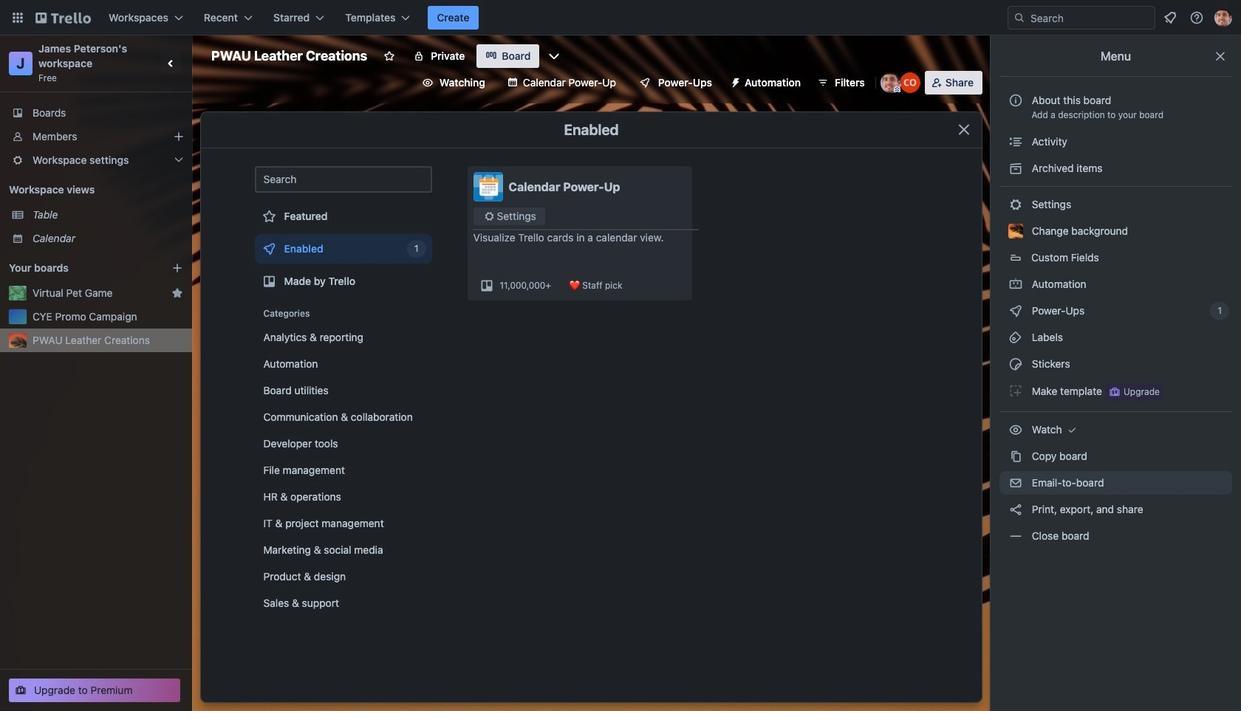 Task type: locate. For each thing, give the bounding box(es) containing it.
1 horizontal spatial james peterson (jamespeterson93) image
[[1215, 9, 1233, 27]]

workspace navigation collapse icon image
[[161, 53, 182, 74]]

Board name text field
[[204, 44, 375, 68]]

sm image
[[1009, 197, 1024, 212], [1009, 357, 1024, 372], [1065, 423, 1080, 438], [1009, 476, 1024, 491], [1009, 503, 1024, 517], [1009, 529, 1024, 544]]

Search field
[[1008, 6, 1156, 30]]

Search text field
[[255, 166, 432, 193]]

open information menu image
[[1190, 10, 1205, 25]]

1 vertical spatial james peterson (jamespeterson93) image
[[881, 72, 902, 93]]

james peterson (jamespeterson93) image
[[1215, 9, 1233, 27], [881, 72, 902, 93]]

sm image
[[724, 71, 745, 92], [1009, 135, 1024, 149], [1009, 161, 1024, 176], [482, 209, 497, 224], [1009, 277, 1024, 292], [1009, 304, 1024, 319], [1009, 330, 1024, 345], [1009, 384, 1024, 398], [1009, 423, 1024, 438], [1009, 449, 1024, 464]]

add board image
[[171, 262, 183, 274]]

back to home image
[[35, 6, 91, 30]]

customize views image
[[547, 49, 562, 64]]

0 notifications image
[[1162, 9, 1180, 27]]

0 vertical spatial james peterson (jamespeterson93) image
[[1215, 9, 1233, 27]]



Task type: describe. For each thing, give the bounding box(es) containing it.
christina overa (christinaovera) image
[[900, 72, 921, 93]]

0 horizontal spatial james peterson (jamespeterson93) image
[[881, 72, 902, 93]]

star or unstar board image
[[384, 50, 396, 62]]

search image
[[1014, 12, 1026, 24]]

primary element
[[0, 0, 1242, 35]]

james peterson (jamespeterson93) image inside primary element
[[1215, 9, 1233, 27]]

this member is an admin of this board. image
[[894, 86, 901, 93]]

your boards with 3 items element
[[9, 259, 149, 277]]

starred icon image
[[171, 288, 183, 299]]



Task type: vqa. For each thing, say whether or not it's contained in the screenshot.
the topmost James Peterson (jamespeterson93) icon
yes



